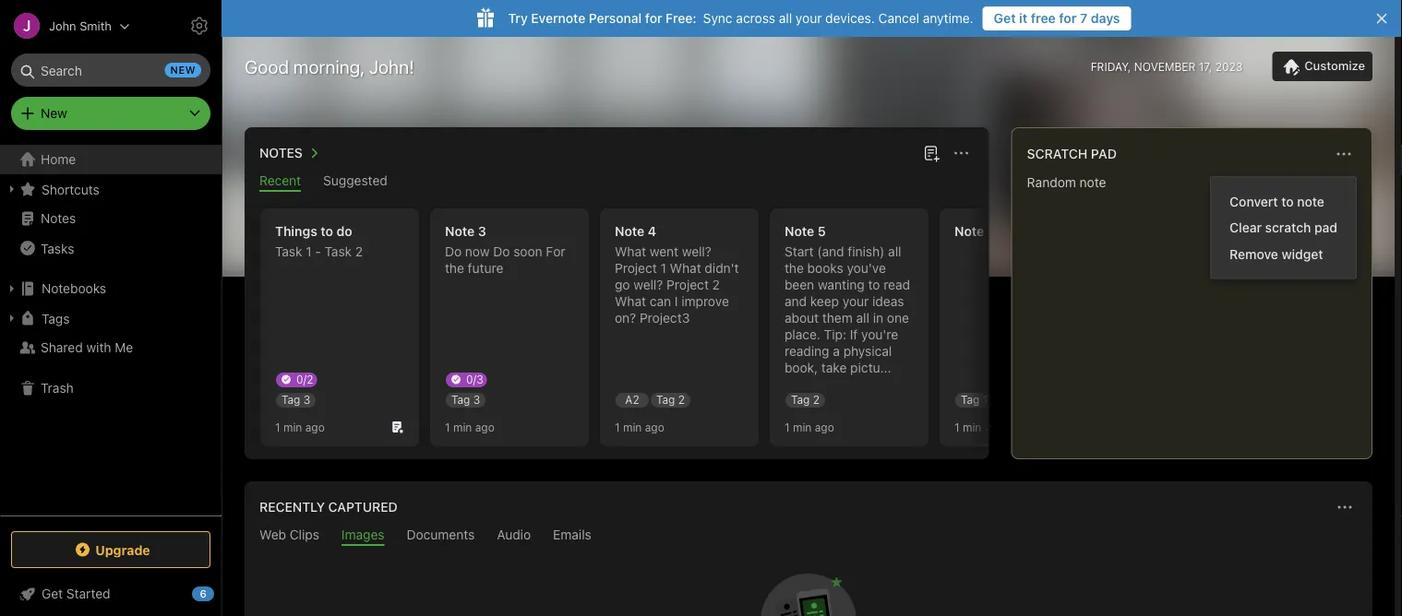 Task type: locate. For each thing, give the bounding box(es) containing it.
1 inside note 4 what went well? project 1 what didn't go well? project 2 what can i improve on? project3
[[660, 261, 666, 276]]

well? up can
[[634, 277, 663, 293]]

more actions image for scratch pad
[[1333, 143, 1355, 165]]

future
[[468, 261, 503, 276]]

across
[[736, 11, 775, 26]]

1 horizontal spatial the
[[785, 261, 804, 276]]

task down things
[[275, 244, 302, 259]]

to inside note 5 start (and finish) all the books you've been wanting to read and keep your ideas about them all in one place. tip: if you're reading a physical book, take pictu...
[[868, 277, 880, 293]]

recently captured
[[259, 500, 398, 515]]

ago for a2
[[645, 421, 664, 434]]

tag 3 down 0/3
[[451, 394, 480, 407]]

expand tags image
[[5, 311, 19, 326]]

images tab panel
[[245, 546, 1373, 617]]

-
[[315, 244, 321, 259]]

tag 3 for do now do soon for the future
[[451, 394, 480, 407]]

tags
[[42, 311, 70, 326]]

1 min ago down a2
[[615, 421, 664, 434]]

trash
[[41, 381, 74, 396]]

task
[[275, 244, 302, 259], [325, 244, 352, 259]]

note down more actions image
[[954, 224, 984, 239]]

well?
[[682, 244, 712, 259], [634, 277, 663, 293]]

do left the now
[[445, 244, 462, 259]]

things to do task 1 - task 2
[[275, 224, 363, 259]]

to left do
[[321, 224, 333, 239]]

get for get started
[[42, 587, 63, 602]]

min for tag 1
[[963, 421, 982, 434]]

Help and Learning task checklist field
[[0, 580, 222, 609]]

0 horizontal spatial notes
[[41, 211, 76, 226]]

0 vertical spatial what
[[615, 244, 646, 259]]

convert to note
[[1230, 194, 1325, 209]]

1 horizontal spatial notes
[[259, 145, 303, 161]]

all left in
[[856, 311, 869, 326]]

2 tag 2 from the left
[[791, 394, 820, 407]]

2023
[[1215, 60, 1243, 73]]

scratch pad
[[1027, 146, 1117, 162]]

for left free:
[[645, 11, 662, 26]]

your inside note 5 start (and finish) all the books you've been wanting to read and keep your ideas about them all in one place. tip: if you're reading a physical book, take pictu...
[[843, 294, 869, 309]]

all right across
[[779, 11, 792, 26]]

shared
[[41, 340, 83, 355]]

1 min ago down 0/2
[[275, 421, 325, 434]]

note left 4
[[615, 224, 645, 239]]

to inside things to do task 1 - task 2
[[321, 224, 333, 239]]

1 tab list from the top
[[248, 173, 986, 192]]

tab list containing web clips
[[248, 528, 1369, 546]]

captured
[[328, 500, 398, 515]]

3 tag from the left
[[656, 394, 675, 407]]

get inside help and learning task checklist field
[[42, 587, 63, 602]]

project up i
[[667, 277, 709, 293]]

1 min ago for a2
[[615, 421, 664, 434]]

what down went
[[670, 261, 701, 276]]

note 3 do now do soon for the future
[[445, 224, 565, 276]]

the left future
[[445, 261, 464, 276]]

note
[[445, 224, 475, 239], [615, 224, 645, 239], [785, 224, 814, 239], [954, 224, 984, 239]]

5 min from the left
[[963, 421, 982, 434]]

in
[[873, 311, 883, 326]]

good morning, john!
[[245, 55, 414, 77]]

0 horizontal spatial tag 3
[[282, 394, 310, 407]]

1 vertical spatial more actions image
[[1334, 497, 1356, 519]]

1 horizontal spatial get
[[994, 11, 1016, 26]]

0 horizontal spatial all
[[779, 11, 792, 26]]

note inside note 3 do now do soon for the future
[[445, 224, 475, 239]]

1 vertical spatial project
[[667, 277, 709, 293]]

1 tag 3 from the left
[[282, 394, 310, 407]]

0 horizontal spatial get
[[42, 587, 63, 602]]

1 note from the left
[[445, 224, 475, 239]]

can
[[650, 294, 671, 309]]

1 min ago
[[275, 421, 325, 434], [445, 421, 495, 434], [615, 421, 664, 434], [785, 421, 834, 434], [954, 421, 1004, 434]]

tab list
[[248, 173, 986, 192], [248, 528, 1369, 546]]

tab list containing recent
[[248, 173, 986, 192]]

web clips tab
[[259, 528, 319, 546]]

do
[[445, 244, 462, 259], [493, 244, 510, 259]]

3 down 0/3
[[473, 394, 480, 407]]

More actions field
[[949, 140, 974, 166], [1331, 141, 1357, 167], [1332, 495, 1358, 521]]

5 tag from the left
[[961, 394, 980, 407]]

notes inside button
[[259, 145, 303, 161]]

1 horizontal spatial 7
[[1080, 11, 1088, 26]]

the inside note 3 do now do soon for the future
[[445, 261, 464, 276]]

customize button
[[1272, 52, 1373, 81]]

1 min from the left
[[283, 421, 302, 434]]

project
[[615, 261, 657, 276], [667, 277, 709, 293]]

for
[[645, 11, 662, 26], [1059, 11, 1077, 26]]

1 min ago down 0/3
[[445, 421, 495, 434]]

tag 3 down 0/2
[[282, 394, 310, 407]]

3 inside note 3 do now do soon for the future
[[478, 224, 486, 239]]

5 ago from the left
[[985, 421, 1004, 434]]

4 ago from the left
[[815, 421, 834, 434]]

1 horizontal spatial well?
[[682, 244, 712, 259]]

2 tab list from the top
[[248, 528, 1369, 546]]

0 vertical spatial all
[[779, 11, 792, 26]]

recent tab
[[259, 173, 301, 192]]

john!
[[369, 55, 414, 77]]

2 min from the left
[[453, 421, 472, 434]]

1 vertical spatial notes
[[41, 211, 76, 226]]

0 vertical spatial 7
[[1080, 11, 1088, 26]]

2 inside note 4 what went well? project 1 what didn't go well? project 2 what can i improve on? project3
[[712, 277, 720, 293]]

tag 3
[[282, 394, 310, 407], [451, 394, 480, 407]]

what up on? on the bottom
[[615, 294, 646, 309]]

to down you've
[[868, 277, 880, 293]]

2 vertical spatial what
[[615, 294, 646, 309]]

to for things
[[321, 224, 333, 239]]

audio
[[497, 528, 531, 543]]

0 vertical spatial more actions image
[[1333, 143, 1355, 165]]

(and
[[817, 244, 844, 259]]

emails tab
[[553, 528, 592, 546]]

with
[[86, 340, 111, 355]]

Account field
[[0, 7, 130, 44]]

to inside dropdown list menu
[[1282, 194, 1294, 209]]

1 horizontal spatial your
[[843, 294, 869, 309]]

do up future
[[493, 244, 510, 259]]

all
[[779, 11, 792, 26], [888, 244, 901, 259], [856, 311, 869, 326]]

web clips
[[259, 528, 319, 543]]

more actions field for recently captured
[[1332, 495, 1358, 521]]

1 the from the left
[[445, 261, 464, 276]]

1 do from the left
[[445, 244, 462, 259]]

the down start
[[785, 261, 804, 276]]

notes up tasks
[[41, 211, 76, 226]]

physical
[[843, 344, 892, 359]]

your down wanting
[[843, 294, 869, 309]]

1 horizontal spatial all
[[856, 311, 869, 326]]

1 vertical spatial tab list
[[248, 528, 1369, 546]]

1 horizontal spatial project
[[667, 277, 709, 293]]

2 down didn't
[[712, 277, 720, 293]]

2 tag 3 from the left
[[451, 394, 480, 407]]

0 vertical spatial to
[[1282, 194, 1294, 209]]

min down 0/3
[[453, 421, 472, 434]]

1 horizontal spatial do
[[493, 244, 510, 259]]

notes up recent
[[259, 145, 303, 161]]

7 inside button
[[1080, 11, 1088, 26]]

2 right -
[[355, 244, 363, 259]]

5 1 min ago from the left
[[954, 421, 1004, 434]]

project3
[[640, 311, 690, 326]]

3 ago from the left
[[645, 421, 664, 434]]

4 1 min ago from the left
[[785, 421, 834, 434]]

min
[[283, 421, 302, 434], [453, 421, 472, 434], [623, 421, 642, 434], [793, 421, 812, 434], [963, 421, 982, 434]]

0 horizontal spatial task
[[275, 244, 302, 259]]

note up the now
[[445, 224, 475, 239]]

1 min ago down the tag 1
[[954, 421, 1004, 434]]

upgrade
[[95, 543, 150, 558]]

2 1 min ago from the left
[[445, 421, 495, 434]]

trash link
[[0, 374, 221, 403]]

3 up the now
[[478, 224, 486, 239]]

1 horizontal spatial tag 2
[[791, 394, 820, 407]]

get for get it free for 7 days
[[994, 11, 1016, 26]]

cancel
[[878, 11, 919, 26]]

3 for note 3 do now do soon for the future
[[473, 394, 480, 407]]

get left it
[[994, 11, 1016, 26]]

tag 2 right a2
[[656, 394, 685, 407]]

note up start
[[785, 224, 814, 239]]

1 for from the left
[[645, 11, 662, 26]]

1 min ago down 'book,'
[[785, 421, 834, 434]]

1 vertical spatial get
[[42, 587, 63, 602]]

min down a2
[[623, 421, 642, 434]]

been
[[785, 277, 814, 293]]

0 horizontal spatial do
[[445, 244, 462, 259]]

note inside note 5 start (and finish) all the books you've been wanting to read and keep your ideas about them all in one place. tip: if you're reading a physical book, take pictu...
[[785, 224, 814, 239]]

well? up didn't
[[682, 244, 712, 259]]

clips
[[290, 528, 319, 543]]

for inside get it free for 7 days button
[[1059, 11, 1077, 26]]

0 vertical spatial your
[[796, 11, 822, 26]]

images
[[341, 528, 385, 543]]

0 horizontal spatial the
[[445, 261, 464, 276]]

recently
[[259, 500, 325, 515]]

min down the tag 1
[[963, 421, 982, 434]]

keep
[[810, 294, 839, 309]]

2 ago from the left
[[475, 421, 495, 434]]

suggested tab
[[323, 173, 387, 192]]

2
[[355, 244, 363, 259], [712, 277, 720, 293], [678, 394, 685, 407], [813, 394, 820, 407]]

min down 0/2
[[283, 421, 302, 434]]

november
[[1134, 60, 1196, 73]]

ago
[[305, 421, 325, 434], [475, 421, 495, 434], [645, 421, 664, 434], [815, 421, 834, 434], [985, 421, 1004, 434]]

min down 'book,'
[[793, 421, 812, 434]]

0 horizontal spatial for
[[645, 11, 662, 26]]

tree containing home
[[0, 145, 222, 515]]

1 horizontal spatial task
[[325, 244, 352, 259]]

1 1 min ago from the left
[[275, 421, 325, 434]]

personal
[[589, 11, 642, 26]]

0 vertical spatial get
[[994, 11, 1016, 26]]

project up go
[[615, 261, 657, 276]]

1 horizontal spatial to
[[868, 277, 880, 293]]

1 vertical spatial well?
[[634, 277, 663, 293]]

task right -
[[325, 244, 352, 259]]

3 1 min ago from the left
[[615, 421, 664, 434]]

finish)
[[848, 244, 885, 259]]

4 min from the left
[[793, 421, 812, 434]]

anytime.
[[923, 11, 974, 26]]

Start writing… text field
[[1027, 174, 1371, 444]]

1 vertical spatial 7
[[988, 224, 995, 239]]

1 vertical spatial to
[[321, 224, 333, 239]]

2 the from the left
[[785, 261, 804, 276]]

Search text field
[[24, 54, 198, 87]]

what left went
[[615, 244, 646, 259]]

note inside note 4 what went well? project 1 what didn't go well? project 2 what can i improve on? project3
[[615, 224, 645, 239]]

2 horizontal spatial to
[[1282, 194, 1294, 209]]

your left devices.
[[796, 11, 822, 26]]

for for free:
[[645, 11, 662, 26]]

1 tag from the left
[[282, 394, 300, 407]]

on?
[[615, 311, 636, 326]]

1 vertical spatial all
[[888, 244, 901, 259]]

ago for tag 2
[[815, 421, 834, 434]]

to for convert
[[1282, 194, 1294, 209]]

recent tab panel
[[245, 192, 1402, 460]]

i
[[675, 294, 678, 309]]

for
[[546, 244, 565, 259]]

scratch
[[1027, 146, 1088, 162]]

note for note 5
[[785, 224, 814, 239]]

get left "started"
[[42, 587, 63, 602]]

0 horizontal spatial 7
[[988, 224, 995, 239]]

1 vertical spatial your
[[843, 294, 869, 309]]

2 note from the left
[[615, 224, 645, 239]]

3 down 0/2
[[303, 394, 310, 407]]

2 down 'book,'
[[813, 394, 820, 407]]

1 horizontal spatial for
[[1059, 11, 1077, 26]]

more actions image
[[1333, 143, 1355, 165], [1334, 497, 1356, 519]]

0 vertical spatial project
[[615, 261, 657, 276]]

notes link
[[0, 204, 221, 234]]

0/3
[[466, 373, 483, 386]]

0 vertical spatial notes
[[259, 145, 303, 161]]

remove
[[1230, 246, 1278, 262]]

0 vertical spatial tab list
[[248, 173, 986, 192]]

0 vertical spatial well?
[[682, 244, 712, 259]]

3 note from the left
[[785, 224, 814, 239]]

2 for from the left
[[1059, 11, 1077, 26]]

6
[[200, 588, 206, 600]]

more actions image for recently captured
[[1334, 497, 1356, 519]]

3 min from the left
[[623, 421, 642, 434]]

0 horizontal spatial tag 2
[[656, 394, 685, 407]]

2 vertical spatial all
[[856, 311, 869, 326]]

tree
[[0, 145, 222, 515]]

4 tag from the left
[[791, 394, 810, 407]]

new search field
[[24, 54, 201, 87]]

try
[[508, 11, 528, 26]]

0 horizontal spatial to
[[321, 224, 333, 239]]

all right 'finish)'
[[888, 244, 901, 259]]

notebooks
[[42, 281, 106, 296]]

new
[[170, 64, 196, 76]]

2 do from the left
[[493, 244, 510, 259]]

2 inside things to do task 1 - task 2
[[355, 244, 363, 259]]

get inside get it free for 7 days button
[[994, 11, 1016, 26]]

convert to note link
[[1211, 188, 1356, 215]]

7 inside recent tab panel
[[988, 224, 995, 239]]

to left note
[[1282, 194, 1294, 209]]

for right free
[[1059, 11, 1077, 26]]

smith
[[80, 19, 112, 33]]

tag 2 down 'book,'
[[791, 394, 820, 407]]

soon
[[513, 244, 542, 259]]

tags button
[[0, 304, 221, 333]]

1 horizontal spatial tag 3
[[451, 394, 480, 407]]

2 vertical spatial to
[[868, 277, 880, 293]]

note for note 4
[[615, 224, 645, 239]]



Task type: vqa. For each thing, say whether or not it's contained in the screenshot.
John
yes



Task type: describe. For each thing, give the bounding box(es) containing it.
remove widget
[[1230, 246, 1323, 262]]

things
[[275, 224, 317, 239]]

images tab
[[341, 528, 385, 546]]

customize
[[1305, 59, 1365, 73]]

the inside note 5 start (and finish) all the books you've been wanting to read and keep your ideas about them all in one place. tip: if you're reading a physical book, take pictu...
[[785, 261, 804, 276]]

get started
[[42, 587, 110, 602]]

documents tab
[[407, 528, 475, 546]]

2 tag from the left
[[451, 394, 470, 407]]

2 horizontal spatial all
[[888, 244, 901, 259]]

morning,
[[293, 55, 365, 77]]

4 note from the left
[[954, 224, 984, 239]]

dropdown list menu
[[1211, 188, 1356, 267]]

expand notebooks image
[[5, 282, 19, 296]]

note
[[1297, 194, 1325, 209]]

audio tab
[[497, 528, 531, 546]]

1 task from the left
[[275, 244, 302, 259]]

tip:
[[824, 327, 846, 342]]

devices.
[[825, 11, 875, 26]]

john
[[49, 19, 76, 33]]

improve
[[681, 294, 729, 309]]

try evernote personal for free: sync across all your devices. cancel anytime.
[[508, 11, 974, 26]]

tasks button
[[0, 234, 221, 263]]

you've
[[847, 261, 886, 276]]

shared with me link
[[0, 333, 221, 363]]

note 7
[[954, 224, 995, 239]]

about
[[785, 311, 819, 326]]

friday,
[[1091, 60, 1131, 73]]

free:
[[666, 11, 697, 26]]

web
[[259, 528, 286, 543]]

3 for things to do task 1 - task 2
[[303, 394, 310, 407]]

min for a2
[[623, 421, 642, 434]]

friday, november 17, 2023
[[1091, 60, 1243, 73]]

notebooks link
[[0, 274, 221, 304]]

1 ago from the left
[[305, 421, 325, 434]]

more actions image
[[950, 142, 973, 164]]

scratch
[[1265, 220, 1311, 235]]

pad
[[1314, 220, 1338, 235]]

remove widget link
[[1211, 241, 1356, 267]]

more actions field for scratch pad
[[1331, 141, 1357, 167]]

convert
[[1230, 194, 1278, 209]]

me
[[115, 340, 133, 355]]

tab list for notes
[[248, 173, 986, 192]]

1 inside things to do task 1 - task 2
[[306, 244, 312, 259]]

ideas
[[872, 294, 904, 309]]

notes button
[[256, 142, 325, 164]]

book,
[[785, 360, 818, 376]]

and
[[785, 294, 807, 309]]

a2
[[625, 394, 639, 407]]

0 horizontal spatial project
[[615, 261, 657, 276]]

them
[[822, 311, 853, 326]]

good
[[245, 55, 289, 77]]

note for note 3
[[445, 224, 475, 239]]

0 horizontal spatial well?
[[634, 277, 663, 293]]

read
[[884, 277, 910, 293]]

2 task from the left
[[325, 244, 352, 259]]

tag 3 for task 1 - task 2
[[282, 394, 310, 407]]

get it free for 7 days
[[994, 11, 1120, 26]]

1 min ago for tag 2
[[785, 421, 834, 434]]

2 right a2
[[678, 394, 685, 407]]

recent
[[259, 173, 301, 188]]

tab list for recently captured
[[248, 528, 1369, 546]]

click to collapse image
[[215, 582, 228, 605]]

documents
[[407, 528, 475, 543]]

went
[[650, 244, 678, 259]]

new button
[[11, 97, 210, 130]]

suggested
[[323, 173, 387, 188]]

new
[[41, 106, 67, 121]]

home link
[[0, 145, 222, 174]]

shortcuts
[[42, 182, 100, 197]]

4
[[648, 224, 656, 239]]

free
[[1031, 11, 1056, 26]]

note 5 start (and finish) all the books you've been wanting to read and keep your ideas about them all in one place. tip: if you're reading a physical book, take pictu...
[[785, 224, 910, 376]]

start
[[785, 244, 814, 259]]

0/2
[[296, 373, 313, 386]]

0 horizontal spatial your
[[796, 11, 822, 26]]

ago for tag 1
[[985, 421, 1004, 434]]

sync
[[703, 11, 733, 26]]

pad
[[1091, 146, 1117, 162]]

5
[[818, 224, 826, 239]]

didn't
[[705, 261, 739, 276]]

tasks
[[41, 241, 74, 256]]

do
[[337, 224, 352, 239]]

now
[[465, 244, 490, 259]]

home
[[41, 152, 76, 167]]

you're
[[861, 327, 898, 342]]

1 min ago for tag 1
[[954, 421, 1004, 434]]

reading
[[785, 344, 829, 359]]

if
[[850, 327, 858, 342]]

min for tag 2
[[793, 421, 812, 434]]

evernote
[[531, 11, 585, 26]]

1 vertical spatial what
[[670, 261, 701, 276]]

emails
[[553, 528, 592, 543]]

pictu...
[[850, 360, 891, 376]]

1 tag 2 from the left
[[656, 394, 685, 407]]

clear scratch pad link
[[1211, 215, 1356, 241]]

started
[[66, 587, 110, 602]]

for for 7
[[1059, 11, 1077, 26]]

go
[[615, 277, 630, 293]]

john smith
[[49, 19, 112, 33]]

widget
[[1282, 246, 1323, 262]]

wanting
[[818, 277, 865, 293]]

17,
[[1199, 60, 1212, 73]]

tag 1
[[961, 394, 988, 407]]

upgrade button
[[11, 532, 210, 569]]

shared with me
[[41, 340, 133, 355]]

scratch pad button
[[1023, 143, 1117, 165]]

settings image
[[188, 15, 210, 37]]

one
[[887, 311, 909, 326]]

place.
[[785, 327, 821, 342]]



